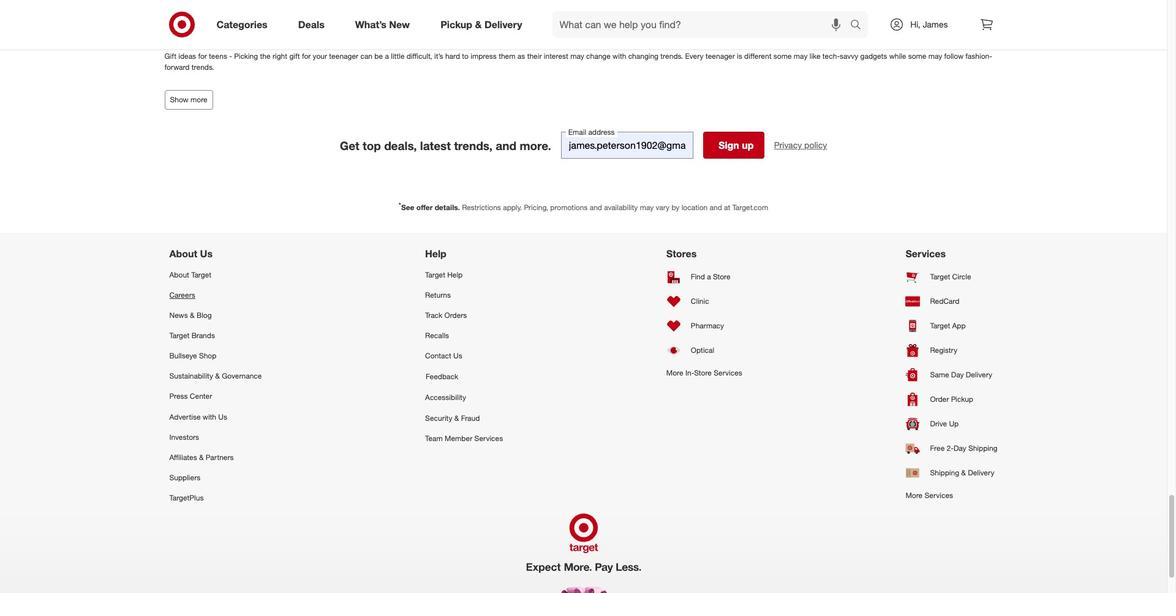 Task type: locate. For each thing, give the bounding box(es) containing it.
for right gift in the left of the page
[[302, 52, 311, 61]]

& down free 2-day shipping
[[962, 468, 966, 477]]

contact
[[425, 351, 451, 360]]

pickup
[[441, 18, 472, 30], [951, 395, 974, 404]]

1 horizontal spatial and
[[590, 203, 602, 212]]

teenager left is on the right top of page
[[706, 52, 735, 61]]

0 horizontal spatial help
[[425, 247, 447, 260]]

hi, james
[[911, 19, 948, 29]]

target inside target circle link
[[930, 272, 951, 281]]

to
[[462, 52, 469, 61]]

2 horizontal spatial us
[[454, 351, 463, 360]]

2 vertical spatial delivery
[[968, 468, 995, 477]]

0 vertical spatial pickup
[[441, 18, 472, 30]]

circle
[[953, 272, 972, 281]]

help up target help
[[425, 247, 447, 260]]

day right same
[[952, 370, 964, 379]]

us right contact
[[454, 351, 463, 360]]

pickup right order
[[951, 395, 974, 404]]

changing
[[628, 52, 659, 61]]

sustainability & governance
[[169, 372, 262, 381]]

target left circle
[[930, 272, 951, 281]]

0 vertical spatial trends.
[[661, 52, 683, 61]]

store
[[713, 272, 731, 281], [694, 368, 712, 377]]

order pickup link
[[906, 387, 998, 412]]

1 vertical spatial a
[[707, 272, 711, 281]]

team
[[425, 434, 443, 443]]

1 vertical spatial store
[[694, 368, 712, 377]]

location
[[682, 203, 708, 212]]

about target
[[169, 270, 211, 279]]

1 vertical spatial with
[[203, 412, 216, 421]]

0 vertical spatial with
[[613, 52, 626, 61]]

day right free
[[954, 444, 967, 453]]

0 vertical spatial about
[[169, 247, 197, 260]]

2 horizontal spatial and
[[710, 203, 722, 212]]

1 vertical spatial more
[[906, 491, 923, 500]]

press center
[[169, 392, 212, 401]]

0 vertical spatial a
[[385, 52, 389, 61]]

1 vertical spatial help
[[447, 270, 463, 279]]

delivery down free 2-day shipping
[[968, 468, 995, 477]]

target down news
[[169, 331, 190, 340]]

your
[[313, 52, 327, 61]]

1 horizontal spatial more
[[906, 491, 923, 500]]

may left change
[[571, 52, 584, 61]]

1 horizontal spatial pickup
[[951, 395, 974, 404]]

1 horizontal spatial a
[[707, 272, 711, 281]]

about up about target
[[169, 247, 197, 260]]

2 about from the top
[[169, 270, 189, 279]]

change
[[586, 52, 611, 61]]

trends. down teens
[[192, 62, 214, 71]]

target: expect more. pay less. image
[[411, 508, 756, 593]]

store down optical link
[[694, 368, 712, 377]]

more down shipping & delivery link
[[906, 491, 923, 500]]

0 horizontal spatial trends.
[[192, 62, 214, 71]]

0 vertical spatial delivery
[[485, 18, 522, 30]]

press center link
[[169, 386, 262, 407]]

target inside target brands 'link'
[[169, 331, 190, 340]]

investors
[[169, 432, 199, 442]]

& up impress
[[475, 18, 482, 30]]

with right change
[[613, 52, 626, 61]]

delivery down lego batman 3 game link
[[485, 18, 522, 30]]

about
[[169, 247, 197, 260], [169, 270, 189, 279]]

& for sustainability
[[215, 372, 220, 381]]

1 horizontal spatial with
[[613, 52, 626, 61]]

1 some from the left
[[774, 52, 792, 61]]

1 teenager from the left
[[329, 52, 359, 61]]

like
[[810, 52, 821, 61]]

more left in-
[[667, 368, 684, 377]]

about for about us
[[169, 247, 197, 260]]

0 horizontal spatial and
[[496, 138, 517, 152]]

target for target circle
[[930, 272, 951, 281]]

and left more.
[[496, 138, 517, 152]]

them
[[499, 52, 516, 61]]

availability
[[604, 203, 638, 212]]

us up about target "link" on the left top
[[200, 247, 213, 260]]

sign up button
[[703, 132, 765, 159]]

services up target circle
[[906, 247, 946, 260]]

in-
[[686, 368, 694, 377]]

search
[[845, 19, 875, 32]]

be
[[375, 52, 383, 61]]

news
[[169, 311, 188, 320]]

a inside gift ideas for teens - picking the right gift for your teenager can be a little difficult, it's hard to impress them as their interest may change with changing trends. every teenager is different some may like tech-savvy gadgets while some may follow fashion- forward trends.
[[385, 52, 389, 61]]

advertise with us
[[169, 412, 227, 421]]

day
[[952, 370, 964, 379], [954, 444, 967, 453]]

may left vary
[[640, 203, 654, 212]]

target left app
[[930, 321, 951, 330]]

1 horizontal spatial teenager
[[706, 52, 735, 61]]

with inside gift ideas for teens - picking the right gift for your teenager can be a little difficult, it's hard to impress them as their interest may change with changing trends. every teenager is different some may like tech-savvy gadgets while some may follow fashion- forward trends.
[[613, 52, 626, 61]]

1 for from the left
[[198, 52, 207, 61]]

us down the press center link
[[218, 412, 227, 421]]

affiliates & partners link
[[169, 447, 262, 468]]

* see offer details. restrictions apply. pricing, promotions and availability may vary by location and at target.com
[[399, 201, 768, 212]]

target up returns
[[425, 270, 445, 279]]

wii wireless controller link
[[165, 0, 261, 16]]

about up careers
[[169, 270, 189, 279]]

0 vertical spatial more
[[667, 368, 684, 377]]

*
[[399, 201, 401, 209]]

optical
[[691, 346, 715, 355]]

governance
[[222, 372, 262, 381]]

as
[[518, 52, 525, 61]]

game
[[536, 1, 555, 11]]

0 horizontal spatial us
[[200, 247, 213, 260]]

some right different
[[774, 52, 792, 61]]

target
[[191, 270, 211, 279], [425, 270, 445, 279], [930, 272, 951, 281], [930, 321, 951, 330], [169, 331, 190, 340]]

1 about from the top
[[169, 247, 197, 260]]

None text field
[[561, 132, 694, 159]]

target inside target app link
[[930, 321, 951, 330]]

target down about us
[[191, 270, 211, 279]]

& for affiliates
[[199, 453, 204, 462]]

3
[[530, 1, 534, 11]]

james
[[923, 19, 948, 29]]

shipping & delivery
[[930, 468, 995, 477]]

delivery for pickup & delivery
[[485, 18, 522, 30]]

help up 'returns' link
[[447, 270, 463, 279]]

0 horizontal spatial store
[[694, 368, 712, 377]]

accessibility link
[[425, 388, 503, 408]]

& right affiliates
[[199, 453, 204, 462]]

investors link
[[169, 427, 262, 447]]

0 horizontal spatial for
[[198, 52, 207, 61]]

can
[[361, 52, 373, 61]]

feedback button
[[425, 366, 503, 388]]

0 horizontal spatial teenager
[[329, 52, 359, 61]]

& left fraud
[[455, 413, 459, 423]]

target inside target help link
[[425, 270, 445, 279]]

order pickup
[[930, 395, 974, 404]]

0 horizontal spatial a
[[385, 52, 389, 61]]

fashion-
[[966, 52, 993, 61]]

free
[[930, 444, 945, 453]]

savvy
[[840, 52, 859, 61]]

1 horizontal spatial us
[[218, 412, 227, 421]]

1 horizontal spatial some
[[909, 52, 927, 61]]

1 vertical spatial about
[[169, 270, 189, 279]]

may inside * see offer details. restrictions apply. pricing, promotions and availability may vary by location and at target.com
[[640, 203, 654, 212]]

& for news
[[190, 311, 195, 320]]

with
[[613, 52, 626, 61], [203, 412, 216, 421]]

some right while
[[909, 52, 927, 61]]

more for more services
[[906, 491, 923, 500]]

for right ideas
[[198, 52, 207, 61]]

1 horizontal spatial for
[[302, 52, 311, 61]]

about us
[[169, 247, 213, 260]]

1 vertical spatial delivery
[[966, 370, 993, 379]]

trends,
[[454, 138, 493, 152]]

2 vertical spatial us
[[218, 412, 227, 421]]

help
[[425, 247, 447, 260], [447, 270, 463, 279]]

advertise
[[169, 412, 201, 421]]

0 vertical spatial store
[[713, 272, 731, 281]]

& down bullseye shop link
[[215, 372, 220, 381]]

top
[[363, 138, 381, 152]]

a right find
[[707, 272, 711, 281]]

delivery up order pickup
[[966, 370, 993, 379]]

promotions
[[550, 203, 588, 212]]

with down the press center link
[[203, 412, 216, 421]]

0 horizontal spatial some
[[774, 52, 792, 61]]

& left blog
[[190, 311, 195, 320]]

redcard link
[[906, 289, 998, 313]]

services
[[906, 247, 946, 260], [714, 368, 743, 377], [475, 434, 503, 443], [925, 491, 953, 500]]

optical link
[[667, 338, 743, 362]]

new
[[389, 18, 410, 30]]

little
[[391, 52, 405, 61]]

pharmacy link
[[667, 313, 743, 338]]

and left availability at the right top
[[590, 203, 602, 212]]

trends. left every at right top
[[661, 52, 683, 61]]

careers
[[169, 290, 195, 299]]

0 vertical spatial us
[[200, 247, 213, 260]]

redcard
[[930, 297, 960, 306]]

restrictions
[[462, 203, 501, 212]]

a right be
[[385, 52, 389, 61]]

target for target help
[[425, 270, 445, 279]]

teenager left can
[[329, 52, 359, 61]]

clinic
[[691, 297, 709, 306]]

1 horizontal spatial shipping
[[969, 444, 998, 453]]

0 horizontal spatial more
[[667, 368, 684, 377]]

about inside "link"
[[169, 270, 189, 279]]

pickup up hard
[[441, 18, 472, 30]]

services down optical link
[[714, 368, 743, 377]]

shipping up the more services link
[[930, 468, 960, 477]]

drive up
[[930, 419, 959, 428]]

more
[[667, 368, 684, 377], [906, 491, 923, 500]]

targetplus link
[[169, 488, 262, 508]]

store inside 'link'
[[713, 272, 731, 281]]

categories
[[217, 18, 268, 30]]

wii wireless controller
[[185, 1, 255, 11]]

store right find
[[713, 272, 731, 281]]

about target link
[[169, 264, 262, 285]]

member
[[445, 434, 473, 443]]

and left at
[[710, 203, 722, 212]]

0 horizontal spatial shipping
[[930, 468, 960, 477]]

services down fraud
[[475, 434, 503, 443]]

contact us
[[425, 351, 463, 360]]

shipping up shipping & delivery
[[969, 444, 998, 453]]

1 vertical spatial us
[[454, 351, 463, 360]]

1 horizontal spatial store
[[713, 272, 731, 281]]



Task type: describe. For each thing, give the bounding box(es) containing it.
orders
[[445, 311, 467, 320]]

store for in-
[[694, 368, 712, 377]]

gadgets
[[861, 52, 887, 61]]

drive
[[930, 419, 947, 428]]

difficult,
[[407, 52, 432, 61]]

more in-store services link
[[667, 362, 743, 383]]

2 for from the left
[[302, 52, 311, 61]]

0 vertical spatial shipping
[[969, 444, 998, 453]]

wii
[[185, 1, 194, 11]]

gift
[[165, 52, 176, 61]]

registry link
[[906, 338, 998, 362]]

while
[[890, 52, 906, 61]]

more services
[[906, 491, 953, 500]]

delivery for same day delivery
[[966, 370, 993, 379]]

store for a
[[713, 272, 731, 281]]

What can we help you find? suggestions appear below search field
[[552, 11, 854, 38]]

partners
[[206, 453, 234, 462]]

1 vertical spatial pickup
[[951, 395, 974, 404]]

show
[[170, 95, 189, 104]]

-
[[229, 52, 232, 61]]

more services link
[[906, 485, 998, 505]]

0 horizontal spatial pickup
[[441, 18, 472, 30]]

registry
[[930, 346, 958, 355]]

same
[[930, 370, 949, 379]]

suppliers
[[169, 473, 200, 482]]

us for contact us
[[454, 351, 463, 360]]

contact us link
[[425, 346, 503, 366]]

may left follow
[[929, 52, 943, 61]]

0 horizontal spatial with
[[203, 412, 216, 421]]

is
[[737, 52, 743, 61]]

more
[[191, 95, 208, 104]]

free 2-day shipping
[[930, 444, 998, 453]]

suppliers link
[[169, 468, 262, 488]]

wireless
[[196, 1, 222, 11]]

track
[[425, 311, 443, 320]]

& for pickup
[[475, 18, 482, 30]]

team member services
[[425, 434, 503, 443]]

0 vertical spatial day
[[952, 370, 964, 379]]

every
[[685, 52, 704, 61]]

categories link
[[206, 11, 283, 38]]

it's
[[434, 52, 443, 61]]

controller
[[224, 1, 255, 11]]

bullseye shop
[[169, 351, 217, 360]]

clinic link
[[667, 289, 743, 313]]

hard
[[445, 52, 460, 61]]

target inside about target "link"
[[191, 270, 211, 279]]

their
[[527, 52, 542, 61]]

target for target app
[[930, 321, 951, 330]]

lego batman 3 game
[[487, 1, 555, 11]]

target app link
[[906, 313, 998, 338]]

press
[[169, 392, 188, 401]]

free 2-day shipping link
[[906, 436, 998, 461]]

careers link
[[169, 285, 262, 305]]

shipping & delivery link
[[906, 461, 998, 485]]

2 some from the left
[[909, 52, 927, 61]]

target circle
[[930, 272, 972, 281]]

show more button
[[165, 90, 213, 110]]

more for more in-store services
[[667, 368, 684, 377]]

target circle link
[[906, 264, 998, 289]]

a inside 'link'
[[707, 272, 711, 281]]

target brands link
[[169, 325, 262, 346]]

sign
[[719, 139, 739, 152]]

may left like
[[794, 52, 808, 61]]

order
[[930, 395, 949, 404]]

accessibility
[[425, 393, 466, 402]]

delivery for shipping & delivery
[[968, 468, 995, 477]]

team member services link
[[425, 428, 503, 448]]

more.
[[520, 138, 551, 152]]

the
[[260, 52, 271, 61]]

teens
[[209, 52, 227, 61]]

bullseye shop link
[[169, 346, 262, 366]]

up
[[742, 139, 754, 152]]

same day delivery link
[[906, 362, 998, 387]]

& for shipping
[[962, 468, 966, 477]]

& for security
[[455, 413, 459, 423]]

1 horizontal spatial trends.
[[661, 52, 683, 61]]

shop
[[199, 351, 217, 360]]

1 vertical spatial shipping
[[930, 468, 960, 477]]

affiliates & partners
[[169, 453, 234, 462]]

by
[[672, 203, 680, 212]]

offer
[[417, 203, 433, 212]]

sustainability & governance link
[[169, 366, 262, 386]]

policy
[[805, 140, 827, 150]]

deals
[[298, 18, 325, 30]]

track orders
[[425, 311, 467, 320]]

returns link
[[425, 285, 503, 305]]

batman
[[503, 1, 528, 11]]

services down shipping & delivery link
[[925, 491, 953, 500]]

right
[[273, 52, 287, 61]]

tech-
[[823, 52, 840, 61]]

news & blog
[[169, 311, 212, 320]]

sustainability
[[169, 372, 213, 381]]

apply.
[[503, 203, 522, 212]]

pickup & delivery link
[[430, 11, 538, 38]]

0 vertical spatial help
[[425, 247, 447, 260]]

2 teenager from the left
[[706, 52, 735, 61]]

brands
[[192, 331, 215, 340]]

target for target brands
[[169, 331, 190, 340]]

stores
[[667, 247, 697, 260]]

1 horizontal spatial help
[[447, 270, 463, 279]]

security & fraud
[[425, 413, 480, 423]]

find a store link
[[667, 264, 743, 289]]

sign up
[[719, 139, 754, 152]]

recalls link
[[425, 325, 503, 346]]

vary
[[656, 203, 670, 212]]

follow
[[945, 52, 964, 61]]

returns
[[425, 290, 451, 299]]

show more
[[170, 95, 208, 104]]

track orders link
[[425, 305, 503, 325]]

us for about us
[[200, 247, 213, 260]]

app
[[953, 321, 966, 330]]

1 vertical spatial trends.
[[192, 62, 214, 71]]

different
[[745, 52, 772, 61]]

1 vertical spatial day
[[954, 444, 967, 453]]

about for about target
[[169, 270, 189, 279]]

impress
[[471, 52, 497, 61]]



Task type: vqa. For each thing, say whether or not it's contained in the screenshot.
South corresponding to Create-Your-Own Shrink Art Kit - Mondo Llama™
no



